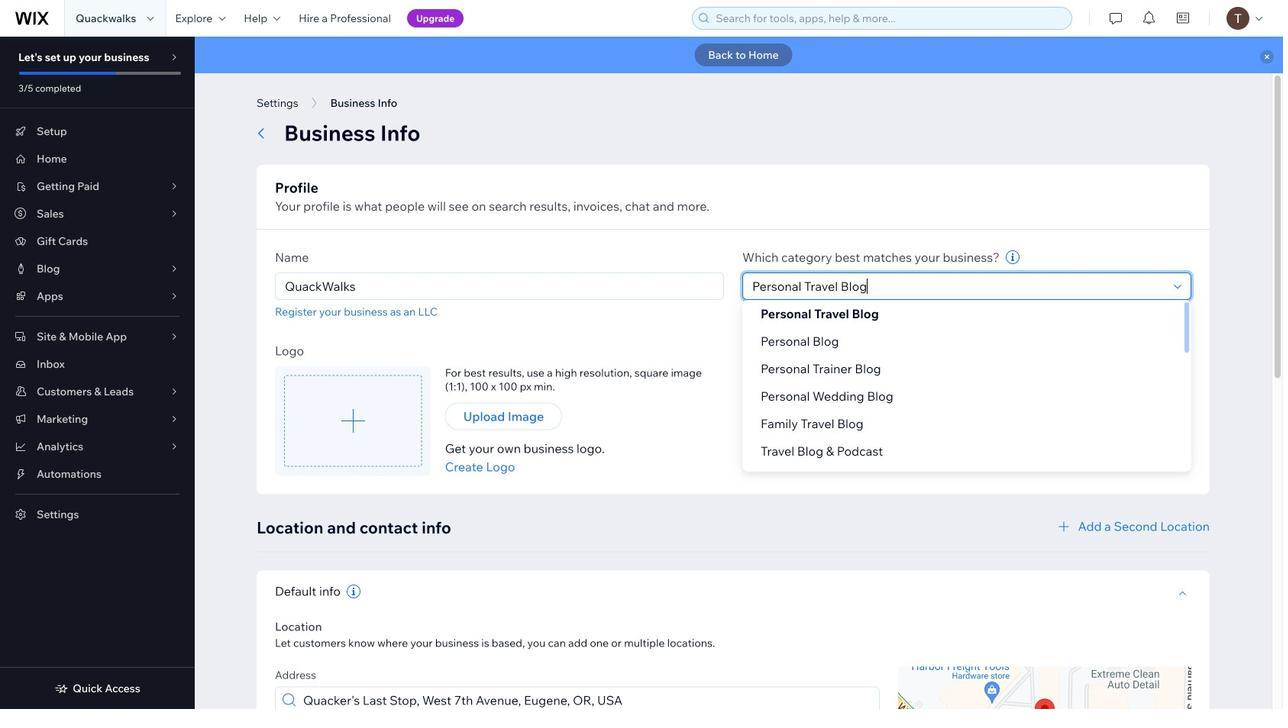 Task type: locate. For each thing, give the bounding box(es) containing it.
sidebar element
[[0, 37, 195, 710]]

Describe your business here. What makes it great? Use short catchy text to tell people what you do or offer. text field
[[743, 348, 1192, 456]]

Type your business name (e.g., Amy's Shoes) field
[[280, 273, 719, 299]]

alert
[[195, 37, 1283, 73]]

list box
[[743, 300, 1192, 493]]



Task type: describe. For each thing, give the bounding box(es) containing it.
Search for tools, apps, help & more... field
[[711, 8, 1067, 29]]

map region
[[898, 667, 1192, 710]]

Enter your business or website type field
[[748, 273, 1170, 299]]

Search for your business address field
[[299, 688, 875, 710]]



